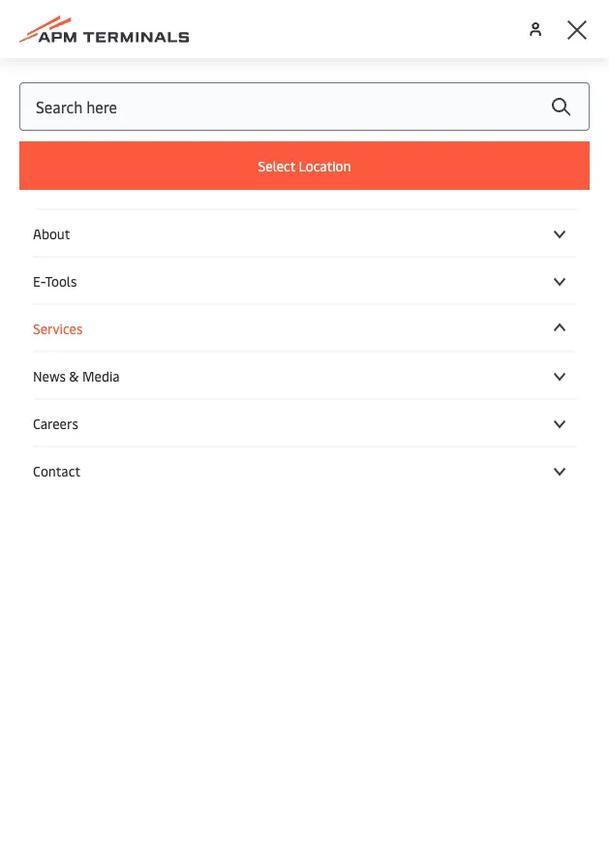 Task type: vqa. For each thing, say whether or not it's contained in the screenshot.
bottom &
yes



Task type: describe. For each thing, give the bounding box(es) containing it.
global
[[46, 412, 85, 430]]

warehousing
[[174, 465, 352, 506]]

careers button
[[33, 414, 576, 432]]

select location
[[258, 156, 351, 175]]

location
[[299, 156, 351, 175]]

select location button
[[19, 141, 590, 190]]

contact button
[[33, 461, 576, 480]]

home
[[88, 412, 125, 430]]

services
[[33, 319, 83, 337]]

< global home
[[36, 412, 125, 430]]

news & media
[[33, 366, 120, 385]]

e-tools button
[[33, 271, 576, 290]]

e-tools
[[33, 271, 77, 290]]

contact
[[33, 461, 80, 480]]



Task type: locate. For each thing, give the bounding box(es) containing it.
storage
[[31, 465, 136, 506]]

about button
[[33, 224, 576, 242]]

& right storage
[[144, 465, 167, 506]]

& right news
[[69, 366, 79, 385]]

media
[[82, 366, 120, 385]]

about
[[33, 224, 70, 242]]

<
[[36, 412, 43, 430]]

None submit
[[532, 82, 590, 131]]

& for media
[[69, 366, 79, 385]]

1 vertical spatial &
[[144, 465, 167, 506]]

&
[[69, 366, 79, 385], [144, 465, 167, 506]]

news
[[33, 366, 66, 385]]

& for warehousing
[[144, 465, 167, 506]]

storage & warehousing
[[31, 465, 352, 506]]

news & media button
[[33, 366, 576, 385]]

reefer storage vado italy image
[[0, 58, 609, 407]]

0 horizontal spatial &
[[69, 366, 79, 385]]

e-
[[33, 271, 45, 290]]

0 vertical spatial &
[[69, 366, 79, 385]]

select
[[258, 156, 296, 175]]

1 horizontal spatial &
[[144, 465, 167, 506]]

services button
[[33, 319, 576, 337]]

tools
[[45, 271, 77, 290]]

Global search search field
[[19, 82, 590, 131]]

global home link
[[46, 412, 125, 430]]

careers
[[33, 414, 78, 432]]



